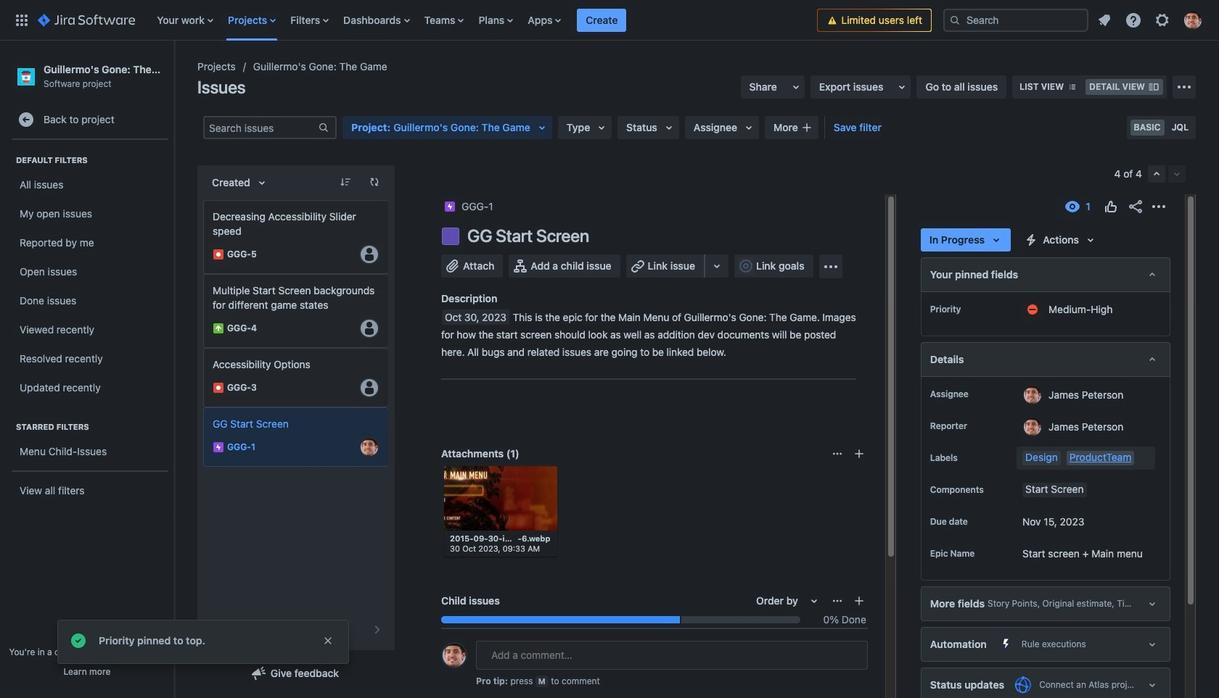 Task type: vqa. For each thing, say whether or not it's contained in the screenshot.
Import and bulk change issues ICON at the right top of page
yes



Task type: locate. For each thing, give the bounding box(es) containing it.
more information about this user image right reporter pin to top "image"
[[1024, 419, 1042, 436]]

epic image up edit color, purple selected image
[[444, 201, 456, 213]]

heading
[[12, 155, 168, 166], [12, 422, 168, 433]]

epic image
[[444, 201, 456, 213], [213, 442, 224, 454]]

1 vertical spatial heading
[[12, 422, 168, 433]]

heading for default filters 'group' at left
[[12, 155, 168, 166]]

notifications image
[[1096, 11, 1113, 29]]

list item
[[577, 0, 627, 40]]

0 vertical spatial heading
[[12, 155, 168, 166]]

1 horizontal spatial list
[[1092, 7, 1211, 33]]

more information about this user image down "details" element
[[1024, 387, 1042, 404]]

sort descending image
[[340, 176, 351, 188]]

link web pages and more image
[[708, 258, 726, 275]]

0 horizontal spatial epic image
[[213, 442, 224, 454]]

1 vertical spatial more information about this user image
[[1024, 419, 1042, 436]]

Add a comment… field
[[476, 642, 868, 671]]

issues list box
[[203, 200, 389, 467]]

sidebar navigation image
[[158, 58, 190, 87]]

more information about this user image for reporter pin to top "image"
[[1024, 419, 1042, 436]]

jira software image
[[38, 11, 135, 29], [38, 11, 135, 29]]

primary element
[[9, 0, 818, 40]]

refresh image
[[369, 176, 380, 188]]

heading inside default filters 'group'
[[12, 155, 168, 166]]

heading for starred filters group
[[12, 422, 168, 433]]

details element
[[921, 343, 1171, 377]]

2 more information about this user image from the top
[[1024, 419, 1042, 436]]

1 horizontal spatial epic image
[[444, 201, 456, 213]]

list
[[150, 0, 818, 40], [1092, 7, 1211, 33]]

link goals image
[[737, 258, 755, 275]]

bug image
[[213, 249, 224, 261]]

search image
[[949, 14, 961, 26]]

heading inside starred filters group
[[12, 422, 168, 433]]

banner
[[0, 0, 1219, 41]]

order by image
[[253, 174, 270, 192]]

None search field
[[944, 8, 1089, 32]]

bug element
[[203, 200, 389, 274], [203, 348, 389, 408]]

0 horizontal spatial list
[[150, 0, 818, 40]]

1 more information about this user image from the top
[[1024, 387, 1042, 404]]

vote options: no one has voted for this issue yet. image
[[1103, 198, 1120, 216]]

1 heading from the top
[[12, 155, 168, 166]]

epic image down bug image
[[213, 442, 224, 454]]

issue actions image
[[832, 596, 843, 607]]

0 vertical spatial more information about this user image
[[1024, 387, 1042, 404]]

0 vertical spatial bug element
[[203, 200, 389, 274]]

1 vertical spatial epic image
[[213, 442, 224, 454]]

group
[[1148, 165, 1186, 183]]

your profile and settings image
[[1185, 11, 1202, 29]]

2 heading from the top
[[12, 422, 168, 433]]

1 vertical spatial bug element
[[203, 348, 389, 408]]

bug image
[[213, 383, 224, 394]]

automation element
[[921, 628, 1171, 663]]

1 bug element from the top
[[203, 200, 389, 274]]

alert
[[58, 621, 348, 664]]

edit color, purple selected image
[[442, 228, 459, 245]]

more information about this user image
[[1024, 387, 1042, 404], [1024, 419, 1042, 436]]



Task type: describe. For each thing, give the bounding box(es) containing it.
improvement element
[[203, 274, 389, 348]]

attachments menu image
[[832, 448, 843, 460]]

import and bulk change issues image
[[1176, 78, 1193, 96]]

assignee pin to top image
[[972, 389, 983, 401]]

add app image
[[822, 258, 839, 275]]

improvement image
[[213, 323, 224, 335]]

create child image
[[853, 596, 865, 607]]

due date pin to top image
[[971, 517, 983, 528]]

status updates element
[[921, 668, 1171, 699]]

dismiss image
[[322, 636, 334, 647]]

more information about this user image for assignee pin to top image
[[1024, 387, 1042, 404]]

Search field
[[944, 8, 1089, 32]]

0 vertical spatial epic image
[[444, 201, 456, 213]]

actions image
[[1150, 198, 1168, 216]]

2 bug element from the top
[[203, 348, 389, 408]]

reporter pin to top image
[[970, 421, 982, 433]]

issue type: bug image
[[447, 644, 459, 655]]

epic element
[[203, 408, 389, 467]]

starred filters group
[[7, 407, 170, 471]]

copy link to issue image
[[490, 200, 502, 212]]

settings image
[[1154, 11, 1171, 29]]

help image
[[1125, 11, 1142, 29]]

default filters group
[[7, 140, 170, 407]]

your pinned fields element
[[921, 258, 1171, 293]]

appswitcher icon image
[[13, 11, 30, 29]]

add attachment image
[[853, 448, 865, 460]]

addicon image
[[801, 122, 813, 134]]

Search issues text field
[[205, 118, 318, 138]]

success image
[[70, 633, 87, 650]]

labels pin to top image
[[961, 453, 972, 465]]

more fields element
[[921, 587, 1171, 622]]



